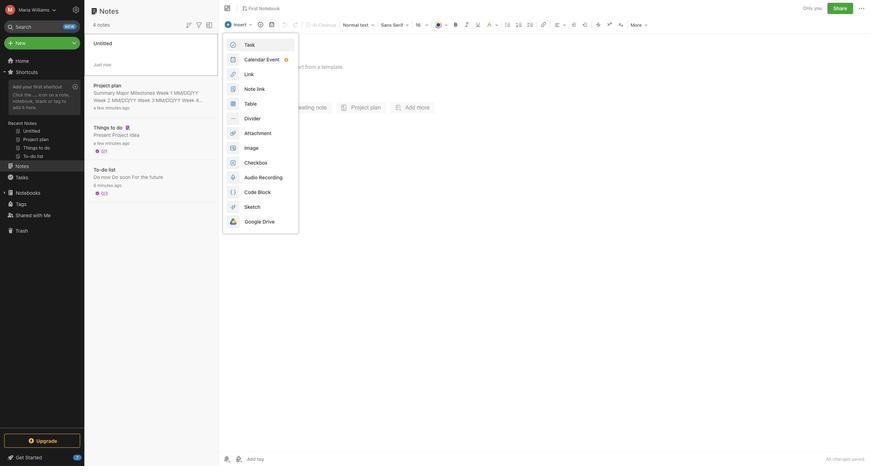 Task type: locate. For each thing, give the bounding box(es) containing it.
Highlight field
[[484, 20, 501, 30]]

Add tag field
[[246, 457, 299, 463]]

calendar event image
[[267, 20, 277, 30]]

audio recording
[[244, 175, 283, 181]]

1 horizontal spatial 1
[[175, 105, 178, 111]]

0 vertical spatial notes
[[99, 7, 119, 15]]

list
[[109, 167, 116, 173]]

started
[[25, 455, 42, 461]]

it
[[22, 105, 25, 110]]

project left idea
[[112, 132, 128, 138]]

numbered list image
[[514, 20, 524, 30]]

1 horizontal spatial project
[[112, 132, 128, 138]]

0 vertical spatial do
[[117, 125, 123, 131]]

first
[[249, 5, 258, 11]]

1 vertical spatial do
[[101, 167, 107, 173]]

for
[[132, 174, 139, 180]]

minutes
[[105, 105, 121, 111], [105, 141, 121, 146], [97, 183, 113, 188]]

1 vertical spatial the
[[141, 174, 148, 180]]

the right for
[[141, 174, 148, 180]]

0 vertical spatial minutes
[[105, 105, 121, 111]]

0 vertical spatial 2
[[107, 97, 110, 103]]

0 horizontal spatial 4
[[93, 22, 96, 28]]

1 vertical spatial 2
[[191, 105, 193, 111]]

1 horizontal spatial 4
[[110, 112, 113, 118]]

notes
[[99, 7, 119, 15], [24, 121, 37, 126], [15, 163, 29, 169]]

add tag image
[[234, 456, 243, 464]]

new
[[15, 40, 26, 46]]

few down the summary
[[97, 105, 104, 111]]

0 vertical spatial to
[[62, 98, 66, 104]]

few down present
[[97, 141, 104, 146]]

project plan
[[94, 82, 121, 88]]

1 horizontal spatial to
[[111, 125, 115, 131]]

3 up things
[[94, 112, 97, 118]]

do inside to-do list do now do soon for the future
[[101, 167, 107, 173]]

home link
[[0, 55, 84, 66]]

strikethrough image
[[593, 20, 603, 30]]

attachment link
[[223, 126, 298, 141]]

minutes up '0/3' on the top left
[[97, 183, 113, 188]]

bold image
[[451, 20, 461, 30]]

calendar
[[244, 57, 265, 63]]

minutes down present project idea
[[105, 141, 121, 146]]

the left ...
[[24, 92, 31, 98]]

2 up track...
[[191, 105, 193, 111]]

a down present
[[94, 141, 96, 146]]

0 vertical spatial a few minutes ago
[[94, 105, 130, 111]]

get
[[16, 455, 24, 461]]

task image
[[256, 20, 265, 30]]

a right the on
[[55, 92, 58, 98]]

only you
[[803, 5, 822, 11]]

to down note,
[[62, 98, 66, 104]]

recent
[[8, 121, 23, 126]]

0 vertical spatial project
[[94, 82, 110, 88]]

ago up legend
[[122, 105, 130, 111]]

italic image
[[462, 20, 472, 30]]

2 horizontal spatial 4
[[196, 97, 199, 103]]

0 vertical spatial the
[[24, 92, 31, 98]]

0 horizontal spatial 2
[[107, 97, 110, 103]]

0 horizontal spatial do
[[101, 167, 107, 173]]

note
[[244, 86, 256, 92]]

checklist image
[[526, 20, 535, 30]]

Search text field
[[9, 20, 75, 33]]

Add filters field
[[195, 20, 203, 29]]

Note Editor text field
[[218, 34, 870, 452]]

expand notebooks image
[[2, 190, 7, 196]]

new search field
[[9, 20, 77, 33]]

now right the just
[[103, 62, 111, 67]]

task
[[244, 42, 255, 48], [164, 105, 174, 111], [179, 105, 189, 111], [195, 105, 205, 111], [98, 112, 108, 118]]

a few minutes ago down present project idea
[[94, 141, 130, 146]]

0 vertical spatial 4
[[93, 22, 96, 28]]

get started
[[16, 455, 42, 461]]

link
[[257, 86, 265, 92]]

1 horizontal spatial do
[[112, 174, 118, 180]]

1 do from the left
[[94, 174, 100, 180]]

1 vertical spatial 3
[[94, 112, 97, 118]]

do
[[94, 174, 100, 180], [112, 174, 118, 180]]

mm/dd/yy down the summary
[[94, 105, 118, 111]]

1 vertical spatial a few minutes ago
[[94, 141, 130, 146]]

0 horizontal spatial to
[[62, 98, 66, 104]]

first notebook button
[[240, 4, 282, 13]]

1 a few minutes ago from the top
[[94, 105, 130, 111]]

add your first shortcut
[[13, 84, 62, 90]]

minutes up legend
[[105, 105, 121, 111]]

3 down milestones
[[152, 97, 155, 103]]

first
[[33, 84, 42, 90]]

1 vertical spatial now
[[101, 174, 111, 180]]

the
[[24, 92, 31, 98], [141, 174, 148, 180]]

group
[[0, 78, 84, 163]]

mm/dd/yy
[[174, 90, 198, 96], [112, 97, 136, 103], [156, 97, 181, 103], [94, 105, 118, 111], [138, 105, 162, 111]]

new
[[65, 24, 75, 29]]

image link
[[223, 141, 298, 156]]

notes up notes
[[99, 7, 119, 15]]

2 down the summary
[[107, 97, 110, 103]]

project up the summary
[[94, 82, 110, 88]]

0 horizontal spatial 3
[[94, 112, 97, 118]]

notes up tasks in the left top of the page
[[15, 163, 29, 169]]

now up the 6 minutes ago
[[101, 174, 111, 180]]

or
[[48, 98, 52, 104]]

on
[[167, 112, 174, 118]]

ago down the 'soon'
[[114, 183, 122, 188]]

few
[[97, 105, 104, 111], [97, 141, 104, 146]]

1
[[170, 90, 172, 96], [175, 105, 178, 111]]

only
[[803, 5, 813, 11]]

plan
[[111, 82, 121, 88]]

1 horizontal spatial do
[[117, 125, 123, 131]]

insert
[[234, 22, 246, 27]]

1 vertical spatial minutes
[[105, 141, 121, 146]]

indent image
[[569, 20, 579, 30]]

code block link
[[223, 185, 298, 200]]

a few minutes ago up legend
[[94, 105, 130, 111]]

0 horizontal spatial project
[[94, 82, 110, 88]]

1 vertical spatial notes
[[24, 121, 37, 126]]

More actions field
[[857, 3, 866, 14]]

trash
[[15, 228, 28, 234]]

soon
[[120, 174, 131, 180]]

saved
[[852, 457, 864, 463]]

1 horizontal spatial the
[[141, 174, 148, 180]]

add
[[13, 84, 21, 90]]

event
[[267, 57, 280, 63]]

1 vertical spatial project
[[112, 132, 128, 138]]

recording
[[259, 175, 283, 181]]

add a reminder image
[[223, 456, 231, 464]]

0 vertical spatial few
[[97, 105, 104, 111]]

you
[[814, 5, 822, 11]]

to-
[[94, 167, 101, 173]]

things
[[94, 125, 109, 131]]

here.
[[26, 105, 37, 110]]

notebook
[[259, 5, 280, 11]]

attachment
[[244, 130, 272, 136]]

do left list at the left top
[[101, 167, 107, 173]]

View options field
[[203, 20, 213, 29]]

ago down present project idea
[[122, 141, 130, 146]]

shortcuts button
[[0, 66, 84, 78]]

1 up track...
[[175, 105, 178, 111]]

shortcut
[[43, 84, 62, 90]]

1 vertical spatial 4
[[196, 97, 199, 103]]

shared with me link
[[0, 210, 84, 221]]

normal
[[343, 22, 359, 28]]

week down the summary
[[94, 97, 106, 103]]

0 vertical spatial a
[[55, 92, 58, 98]]

0 horizontal spatial do
[[94, 174, 100, 180]]

notes right recent
[[24, 121, 37, 126]]

week
[[156, 90, 169, 96], [94, 97, 106, 103], [138, 97, 150, 103], [182, 97, 194, 103], [119, 105, 132, 111]]

shortcuts
[[16, 69, 38, 75]]

week down milestones
[[138, 97, 150, 103]]

to up present project idea
[[111, 125, 115, 131]]

home
[[15, 58, 29, 64]]

note window element
[[218, 0, 870, 467]]

more actions image
[[857, 4, 866, 13]]

do up present project idea
[[117, 125, 123, 131]]

2 a few minutes ago from the top
[[94, 141, 130, 146]]

Account field
[[0, 3, 56, 17]]

tree
[[0, 55, 84, 428]]

1 horizontal spatial 3
[[152, 97, 155, 103]]

now
[[103, 62, 111, 67], [101, 174, 111, 180]]

tasks button
[[0, 172, 84, 183]]

note link link
[[223, 82, 298, 97]]

normal text
[[343, 22, 369, 28]]

1 vertical spatial few
[[97, 141, 104, 146]]

code
[[244, 189, 257, 195]]

a down the summary
[[94, 105, 96, 111]]

notes link
[[0, 161, 84, 172]]

checkbox
[[244, 160, 268, 166]]

to
[[62, 98, 66, 104], [111, 125, 115, 131]]

4
[[93, 22, 96, 28], [196, 97, 199, 103], [110, 112, 113, 118]]

bulleted list image
[[503, 20, 513, 30]]

1 vertical spatial a
[[94, 105, 96, 111]]

mm/dd/yy up started
[[138, 105, 162, 111]]

Font size field
[[413, 20, 431, 30]]

week up track...
[[182, 97, 194, 103]]

icon
[[38, 92, 47, 98]]

me
[[44, 213, 51, 218]]

not
[[132, 112, 143, 118]]

0 vertical spatial 1
[[170, 90, 172, 96]]

legend
[[114, 112, 131, 118]]

do down to- at the top left of page
[[94, 174, 100, 180]]

do
[[117, 125, 123, 131], [101, 167, 107, 173]]

0/3
[[101, 191, 108, 196]]

Sort options field
[[185, 20, 193, 29]]

More field
[[628, 20, 650, 30]]

1 vertical spatial to
[[111, 125, 115, 131]]

note,
[[59, 92, 70, 98]]

Heading level field
[[341, 20, 377, 30]]

2 vertical spatial 4
[[110, 112, 113, 118]]

tree containing home
[[0, 55, 84, 428]]

0 horizontal spatial the
[[24, 92, 31, 98]]

do down list at the left top
[[112, 174, 118, 180]]

sans serif
[[381, 22, 403, 28]]

google
[[245, 219, 261, 225]]

link link
[[223, 67, 298, 82]]

1 up the on
[[170, 90, 172, 96]]

changes
[[833, 457, 851, 463]]

ago
[[122, 105, 130, 111], [122, 141, 130, 146], [114, 183, 122, 188]]

16
[[416, 22, 421, 28]]

now inside to-do list do now do soon for the future
[[101, 174, 111, 180]]

shared with me
[[15, 213, 51, 218]]



Task type: vqa. For each thing, say whether or not it's contained in the screenshot.
icon
yes



Task type: describe. For each thing, give the bounding box(es) containing it.
untitled
[[94, 40, 112, 46]]

table
[[244, 101, 257, 107]]

sans
[[381, 22, 392, 28]]

tasks
[[15, 175, 28, 181]]

0 vertical spatial 3
[[152, 97, 155, 103]]

mm/dd/yy down "major"
[[112, 97, 136, 103]]

note list element
[[84, 0, 218, 467]]

checkbox link
[[223, 156, 298, 171]]

0/1
[[101, 149, 107, 154]]

maria
[[19, 7, 30, 12]]

williams
[[32, 7, 49, 12]]

things to do
[[94, 125, 123, 131]]

text
[[360, 22, 369, 28]]

notes
[[97, 22, 110, 28]]

mm/dd/yy up the on
[[156, 97, 181, 103]]

1 horizontal spatial 2
[[191, 105, 193, 111]]

0 vertical spatial ago
[[122, 105, 130, 111]]

0 vertical spatial now
[[103, 62, 111, 67]]

all changes saved
[[826, 457, 864, 463]]

add filters image
[[195, 21, 203, 29]]

your
[[23, 84, 32, 90]]

click to collapse image
[[82, 454, 87, 462]]

4 notes
[[93, 22, 110, 28]]

...
[[33, 92, 37, 98]]

idea
[[130, 132, 139, 138]]

Font color field
[[432, 20, 450, 30]]

tag
[[54, 98, 61, 104]]

underline image
[[473, 20, 483, 30]]

to inside note list element
[[111, 125, 115, 131]]

present project idea
[[94, 132, 139, 138]]

week up legend
[[119, 105, 132, 111]]

week right milestones
[[156, 90, 169, 96]]

new button
[[4, 37, 80, 50]]

Alignment field
[[551, 20, 568, 30]]

block
[[258, 189, 271, 195]]

the inside to-do list do now do soon for the future
[[141, 174, 148, 180]]

sketch link
[[223, 200, 298, 215]]

drive
[[263, 219, 275, 225]]

settings image
[[72, 6, 80, 14]]

link
[[244, 71, 254, 77]]

share button
[[828, 3, 853, 14]]

a inside icon on a note, notebook, stack or tag to add it here.
[[55, 92, 58, 98]]

started
[[144, 112, 165, 118]]

sketch
[[244, 204, 260, 210]]

to-do list do now do soon for the future
[[94, 167, 163, 180]]

insert link image
[[539, 20, 548, 30]]

future
[[149, 174, 163, 180]]

just
[[94, 62, 102, 67]]

trash link
[[0, 225, 84, 237]]

audio
[[244, 175, 258, 181]]

2 few from the top
[[97, 141, 104, 146]]

5
[[133, 105, 136, 111]]

image
[[244, 145, 259, 151]]

2 vertical spatial ago
[[114, 183, 122, 188]]

6
[[94, 183, 96, 188]]

1 vertical spatial ago
[[122, 141, 130, 146]]

2 do from the left
[[112, 174, 118, 180]]

on
[[49, 92, 54, 98]]

click the ...
[[13, 92, 37, 98]]

Help and Learning task checklist field
[[0, 453, 84, 464]]

tags
[[16, 201, 27, 207]]

maria williams
[[19, 7, 49, 12]]

dropdown list menu
[[223, 38, 298, 230]]

note link
[[244, 86, 265, 92]]

serif
[[393, 22, 403, 28]]

2 vertical spatial a
[[94, 141, 96, 146]]

2 vertical spatial minutes
[[97, 183, 113, 188]]

share
[[834, 5, 847, 11]]

click
[[13, 92, 23, 98]]

notes inside note list element
[[99, 7, 119, 15]]

summary major milestones week 1 mm/dd/yy week 2 mm/dd/yy week 3 mm/dd/yy week 4 mm/dd/yy week 5 mm/dd/yy task 1 task 2 task 3 task 4 legend not started on track...
[[94, 90, 205, 118]]

with
[[33, 213, 42, 218]]

1 few from the top
[[97, 105, 104, 111]]

calendar event link
[[223, 52, 298, 67]]

the inside group
[[24, 92, 31, 98]]

milestones
[[130, 90, 155, 96]]

tags button
[[0, 199, 84, 210]]

1 vertical spatial 1
[[175, 105, 178, 111]]

stack
[[35, 98, 47, 104]]

code block
[[244, 189, 271, 195]]

summary
[[94, 90, 115, 96]]

superscript image
[[605, 20, 615, 30]]

6 minutes ago
[[94, 183, 122, 188]]

task inside dropdown list menu
[[244, 42, 255, 48]]

2 vertical spatial notes
[[15, 163, 29, 169]]

google drive
[[245, 219, 275, 225]]

upgrade button
[[4, 435, 80, 449]]

all
[[826, 457, 831, 463]]

major
[[116, 90, 129, 96]]

just now
[[94, 62, 111, 67]]

to inside icon on a note, notebook, stack or tag to add it here.
[[62, 98, 66, 104]]

outdent image
[[580, 20, 590, 30]]

track...
[[175, 112, 196, 118]]

subscript image
[[616, 20, 626, 30]]

upgrade
[[36, 439, 57, 445]]

mm/dd/yy up track...
[[174, 90, 198, 96]]

recent notes
[[8, 121, 37, 126]]

first notebook
[[249, 5, 280, 11]]

task link
[[223, 38, 298, 52]]

present
[[94, 132, 111, 138]]

notes inside group
[[24, 121, 37, 126]]

group containing add your first shortcut
[[0, 78, 84, 163]]

Font family field
[[379, 20, 411, 30]]

shared
[[15, 213, 32, 218]]

divider link
[[223, 111, 298, 126]]

0 horizontal spatial 1
[[170, 90, 172, 96]]

expand note image
[[223, 4, 232, 13]]

Insert field
[[223, 20, 255, 30]]



